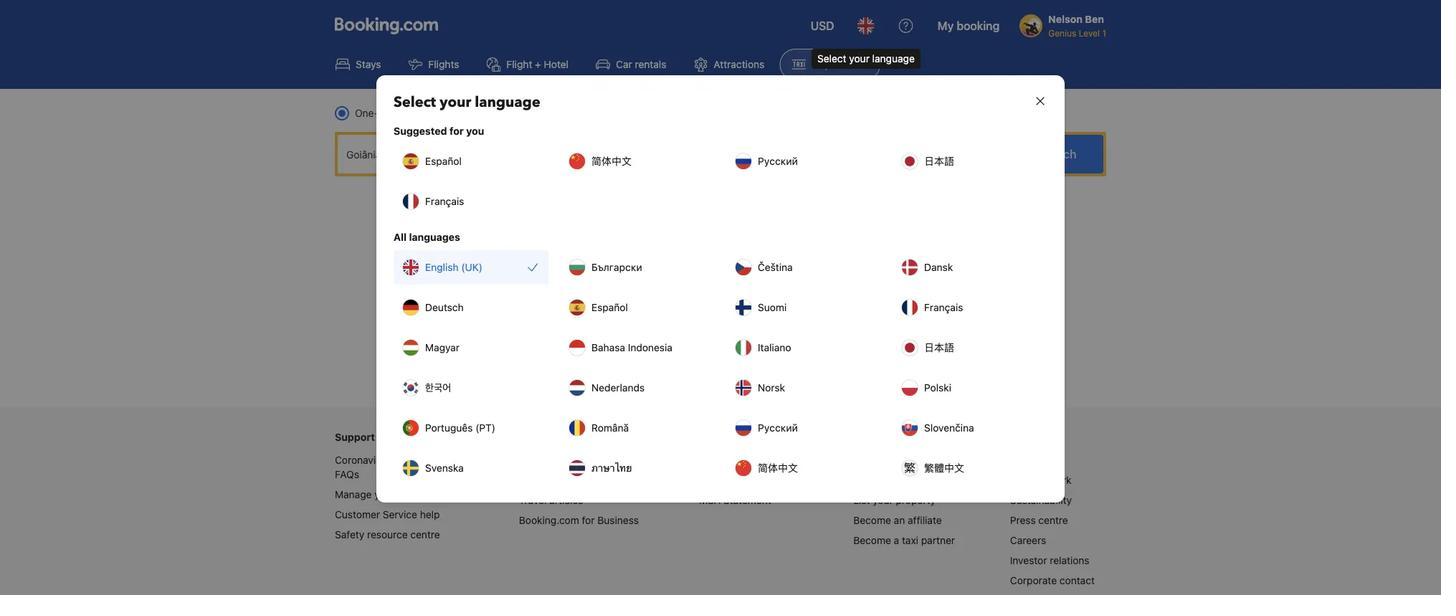 Task type: describe. For each thing, give the bounding box(es) containing it.
relations
[[1050, 554, 1089, 566]]

dansk button
[[893, 250, 1047, 285]]

there
[[555, 380, 585, 394]]

no results found image
[[657, 188, 784, 341]]

careers link
[[1010, 534, 1046, 546]]

booking.com for business link
[[519, 514, 639, 526]]

programme
[[586, 454, 640, 466]]

taxis
[[847, 58, 868, 70]]

select your language dialog
[[376, 75, 1065, 520]]

suomi button
[[726, 290, 881, 325]]

简体中文 for the bottom the 简体中文 button
[[758, 462, 798, 474]]

privacy & cookies
[[699, 454, 781, 466]]

nederlands button
[[560, 371, 715, 405]]

bahasa
[[591, 342, 625, 353]]

tue 12, dec, 16:30
[[686, 148, 772, 160]]

&
[[735, 454, 743, 466]]

български button
[[560, 250, 715, 285]]

corporate
[[1010, 574, 1057, 586]]

bahasa indonesia button
[[560, 330, 715, 365]]

my booking link
[[929, 9, 1008, 43]]

русский button for 日本語
[[726, 144, 881, 179]]

magyar
[[425, 342, 460, 353]]

日本語 button for italiano
[[893, 330, 1047, 365]]

deals
[[619, 474, 644, 486]]

login
[[895, 454, 917, 466]]

available
[[674, 380, 719, 394]]

partner help link
[[853, 474, 910, 486]]

한국어 button
[[394, 371, 548, 405]]

taxi
[[902, 534, 918, 546]]

and left time
[[841, 380, 860, 394]]

flights link
[[396, 49, 471, 80]]

indonesia
[[628, 342, 672, 353]]

manage your trips link
[[335, 488, 418, 500]]

(pt)
[[475, 422, 495, 434]]

we
[[1033, 474, 1046, 486]]

tue 12, dec, 16:30 button
[[660, 135, 796, 173]]

an
[[894, 514, 905, 526]]

tue
[[686, 148, 703, 160]]

rentals
[[635, 58, 666, 70]]

way
[[378, 107, 397, 119]]

all languages
[[394, 231, 460, 243]]

partner help
[[853, 474, 910, 486]]

italiano button
[[726, 330, 881, 365]]

suggested
[[394, 125, 447, 137]]

partner
[[853, 474, 887, 486]]

safety
[[335, 528, 364, 540]]

conditions
[[750, 474, 798, 486]]

select inside dialog
[[394, 92, 436, 112]]

travel
[[519, 494, 547, 506]]

and for terms and settings
[[732, 431, 751, 443]]

service
[[383, 508, 417, 520]]

genius loyalty programme
[[519, 454, 640, 466]]

travel articles
[[519, 494, 583, 506]]

become a taxi partner link
[[853, 534, 955, 546]]

no results found
[[652, 343, 789, 367]]

0 vertical spatial español button
[[394, 144, 548, 179]]

coronavirus
[[335, 454, 390, 466]]

terms and settings
[[699, 431, 794, 443]]

press centre
[[1010, 514, 1068, 526]]

for for you
[[449, 125, 464, 137]]

flight + hotel link
[[474, 49, 581, 80]]

and for seasonal and holiday deals
[[564, 474, 581, 486]]

1 vertical spatial for
[[722, 380, 736, 394]]

16:30
[[746, 148, 772, 160]]

booking.com for business
[[519, 514, 639, 526]]

0 horizontal spatial 简体中文 button
[[560, 144, 715, 179]]

a
[[894, 534, 899, 546]]

0 vertical spatial help
[[890, 474, 910, 486]]

my
[[938, 19, 954, 33]]

language inside dialog
[[475, 92, 540, 112]]

travel articles link
[[519, 494, 583, 506]]

română
[[591, 422, 629, 434]]

become an affiliate
[[853, 514, 942, 526]]

contact
[[1060, 574, 1095, 586]]

coronavirus (covid-19) faqs link
[[335, 454, 447, 480]]

location
[[797, 380, 838, 394]]

português
[[425, 422, 473, 434]]

articles
[[549, 494, 583, 506]]

0 vertical spatial select
[[817, 53, 846, 65]]

cookies
[[745, 454, 781, 466]]

corporate contact
[[1010, 574, 1095, 586]]

(uk)
[[461, 261, 482, 273]]

français for the bottom 'français' button
[[924, 301, 963, 313]]

1 vertical spatial español
[[591, 301, 628, 313]]

русский for slovenčina
[[758, 422, 798, 434]]

become for become an affiliate
[[853, 514, 891, 526]]

manage your trips
[[335, 488, 418, 500]]

简体中文 for left the 简体中文 button
[[591, 155, 632, 167]]

terms for terms and conditions
[[699, 474, 727, 486]]

русский button for slovenčina
[[726, 411, 881, 445]]

norsk button
[[726, 371, 881, 405]]

how we work link
[[1010, 474, 1072, 486]]

holiday
[[583, 474, 617, 486]]

português (pt)
[[425, 422, 495, 434]]

booking.com image
[[335, 17, 438, 34]]

pickup
[[759, 380, 794, 394]]

+
[[535, 58, 541, 70]]

日本語 for русский
[[924, 155, 954, 167]]

italiano
[[758, 342, 791, 353]]

suggested for you
[[394, 125, 484, 137]]

for for business
[[582, 514, 595, 526]]

faqs
[[335, 468, 359, 480]]

your down partner help link
[[873, 494, 893, 506]]



Task type: vqa. For each thing, say whether or not it's contained in the screenshot.


Task type: locate. For each thing, give the bounding box(es) containing it.
2 become from the top
[[853, 534, 891, 546]]

русский button
[[726, 144, 881, 179], [726, 411, 881, 445]]

and down &
[[730, 474, 747, 486]]

1 vertical spatial 日本語
[[924, 342, 954, 353]]

centre down sustainability link
[[1038, 514, 1068, 526]]

and up privacy & cookies link
[[732, 431, 751, 443]]

ภาษาไทย button
[[560, 451, 715, 485]]

terms and conditions link
[[699, 474, 798, 486]]

become an affiliate link
[[853, 514, 942, 526]]

property
[[896, 494, 936, 506]]

slovenčina
[[924, 422, 974, 434]]

0 vertical spatial français button
[[394, 184, 548, 219]]

airport
[[812, 58, 844, 70]]

car rentals link
[[584, 49, 679, 80]]

polski button
[[893, 371, 1047, 405]]

1 horizontal spatial español
[[591, 301, 628, 313]]

español down suggested for you
[[425, 155, 462, 167]]

flight + hotel
[[506, 58, 569, 70]]

flights
[[428, 58, 459, 70]]

0 horizontal spatial centre
[[410, 528, 440, 540]]

русский for 日本語
[[758, 155, 798, 167]]

results
[[680, 343, 735, 367]]

0 vertical spatial for
[[449, 125, 464, 137]]

1 horizontal spatial español button
[[560, 290, 715, 325]]

customer
[[335, 508, 380, 520]]

0 horizontal spatial help
[[420, 508, 440, 520]]

日本語 button for русский
[[893, 144, 1047, 179]]

1 become from the top
[[853, 514, 891, 526]]

1 русский button from the top
[[726, 144, 881, 179]]

select up suggested
[[394, 92, 436, 112]]

loyalty
[[554, 454, 584, 466]]

0 vertical spatial become
[[853, 514, 891, 526]]

0 vertical spatial 日本語
[[924, 155, 954, 167]]

select your language
[[817, 53, 915, 65], [394, 92, 540, 112]]

language down flight
[[475, 92, 540, 112]]

and down "loyalty"
[[564, 474, 581, 486]]

extranet login
[[853, 454, 917, 466]]

your inside dialog
[[440, 92, 471, 112]]

0 vertical spatial español
[[425, 155, 462, 167]]

日本語 for italiano
[[924, 342, 954, 353]]

繁體中文
[[924, 462, 964, 474]]

become a taxi partner
[[853, 534, 955, 546]]

français up the languages at the top left
[[425, 195, 464, 207]]

become
[[853, 514, 891, 526], [853, 534, 891, 546]]

0 horizontal spatial français button
[[394, 184, 548, 219]]

list your property
[[853, 494, 936, 506]]

magyar button
[[394, 330, 548, 365]]

0 horizontal spatial 简体中文
[[591, 155, 632, 167]]

msa statement
[[699, 494, 771, 506]]

press
[[1010, 514, 1036, 526]]

1 vertical spatial русский button
[[726, 411, 881, 445]]

statement
[[723, 494, 771, 506]]

booking
[[957, 19, 1000, 33]]

français down dansk
[[924, 301, 963, 313]]

1 vertical spatial español button
[[560, 290, 715, 325]]

settings
[[753, 431, 794, 443]]

1 русский from the top
[[758, 155, 798, 167]]

0 horizontal spatial select your language
[[394, 92, 540, 112]]

msa
[[699, 494, 721, 506]]

investor
[[1010, 554, 1047, 566]]

1 vertical spatial language
[[475, 92, 540, 112]]

español button down you
[[394, 144, 548, 179]]

the
[[739, 380, 756, 394]]

français button down dansk 'button' at top right
[[893, 290, 1047, 325]]

time
[[863, 380, 886, 394]]

1 vertical spatial français
[[924, 301, 963, 313]]

1 horizontal spatial français
[[924, 301, 963, 313]]

become for become a taxi partner
[[853, 534, 891, 546]]

0 vertical spatial 日本語 button
[[893, 144, 1047, 179]]

1 vertical spatial centre
[[410, 528, 440, 540]]

français for the topmost 'français' button
[[425, 195, 464, 207]]

1 vertical spatial 简体中文
[[758, 462, 798, 474]]

português (pt) button
[[394, 411, 548, 445]]

0 vertical spatial select your language
[[817, 53, 915, 65]]

your up suggested for you
[[440, 92, 471, 112]]

0 vertical spatial centre
[[1038, 514, 1068, 526]]

coronavirus (covid-19) faqs
[[335, 454, 447, 480]]

your up customer service help
[[374, 488, 395, 500]]

1 vertical spatial select
[[394, 92, 436, 112]]

1 日本語 button from the top
[[893, 144, 1047, 179]]

2 日本語 button from the top
[[893, 330, 1047, 365]]

0 horizontal spatial language
[[475, 92, 540, 112]]

日本語
[[924, 155, 954, 167], [924, 342, 954, 353]]

2 terms from the top
[[699, 474, 727, 486]]

work
[[1049, 474, 1072, 486]]

you
[[466, 125, 484, 137]]

sustainability
[[1010, 494, 1072, 506]]

my booking
[[938, 19, 1000, 33]]

1 terms from the top
[[699, 431, 730, 443]]

hotel
[[544, 58, 569, 70]]

extranet login link
[[853, 454, 917, 466]]

select your language inside dialog
[[394, 92, 540, 112]]

become down list
[[853, 514, 891, 526]]

resource
[[367, 528, 408, 540]]

for left the
[[722, 380, 736, 394]]

help up list your property
[[890, 474, 910, 486]]

2 horizontal spatial for
[[722, 380, 736, 394]]

english (uk)
[[425, 261, 482, 273]]

deutsch
[[425, 301, 464, 313]]

how
[[1010, 474, 1031, 486]]

română button
[[560, 411, 715, 445]]

select left taxis
[[817, 53, 846, 65]]

1 horizontal spatial language
[[872, 53, 915, 65]]

1 vertical spatial 日本語 button
[[893, 330, 1047, 365]]

found
[[740, 343, 789, 367]]

terms for terms and settings
[[699, 431, 730, 443]]

0 vertical spatial français
[[425, 195, 464, 207]]

language right taxis
[[872, 53, 915, 65]]

become left the a
[[853, 534, 891, 546]]

search button
[[1012, 135, 1103, 173]]

1 horizontal spatial français button
[[893, 290, 1047, 325]]

seasonal and holiday deals link
[[519, 474, 644, 486]]

safety resource centre link
[[335, 528, 440, 540]]

press centre link
[[1010, 514, 1068, 526]]

0 vertical spatial language
[[872, 53, 915, 65]]

1 horizontal spatial 简体中文
[[758, 462, 798, 474]]

русский
[[758, 155, 798, 167], [758, 422, 798, 434]]

seasonal and holiday deals
[[519, 474, 644, 486]]

1 日本語 from the top
[[924, 155, 954, 167]]

1 vertical spatial français button
[[893, 290, 1047, 325]]

for
[[449, 125, 464, 137], [722, 380, 736, 394], [582, 514, 595, 526]]

and for terms and conditions
[[730, 474, 747, 486]]

terms up privacy
[[699, 431, 730, 443]]

1 vertical spatial русский
[[758, 422, 798, 434]]

car
[[616, 58, 632, 70]]

search
[[1039, 147, 1076, 161]]

русский right dec,
[[758, 155, 798, 167]]

0 horizontal spatial select
[[394, 92, 436, 112]]

0 horizontal spatial français
[[425, 195, 464, 207]]

1 horizontal spatial select your language
[[817, 53, 915, 65]]

русский up cookies at the bottom of page
[[758, 422, 798, 434]]

for left business
[[582, 514, 595, 526]]

0 vertical spatial 简体中文 button
[[560, 144, 715, 179]]

2 vertical spatial for
[[582, 514, 595, 526]]

español button down български button
[[560, 290, 715, 325]]

1 vertical spatial terms
[[699, 474, 727, 486]]

trips
[[398, 488, 418, 500]]

français button
[[394, 184, 548, 219], [893, 290, 1047, 325]]

nederlands
[[591, 382, 645, 394]]

12,
[[706, 148, 719, 160]]

attractions
[[714, 58, 764, 70]]

2 русский button from the top
[[726, 411, 881, 445]]

2 日本語 from the top
[[924, 342, 954, 353]]

0 vertical spatial terms
[[699, 431, 730, 443]]

0 horizontal spatial español
[[425, 155, 462, 167]]

suppliers
[[624, 380, 671, 394]]

help right service
[[420, 508, 440, 520]]

privacy
[[699, 454, 733, 466]]

español
[[425, 155, 462, 167], [591, 301, 628, 313]]

bahasa indonesia
[[591, 342, 672, 353]]

1 horizontal spatial help
[[890, 474, 910, 486]]

centre down service
[[410, 528, 440, 540]]

1 vertical spatial select your language
[[394, 92, 540, 112]]

1 horizontal spatial 简体中文 button
[[726, 451, 881, 485]]

for left you
[[449, 125, 464, 137]]

español up bahasa
[[591, 301, 628, 313]]

0 vertical spatial русский
[[758, 155, 798, 167]]

1 vertical spatial 简体中文 button
[[726, 451, 881, 485]]

1 horizontal spatial centre
[[1038, 514, 1068, 526]]

business
[[597, 514, 639, 526]]

français button up the languages at the top left
[[394, 184, 548, 219]]

0 horizontal spatial español button
[[394, 144, 548, 179]]

1 horizontal spatial select
[[817, 53, 846, 65]]

list
[[853, 494, 870, 506]]

for inside select your language dialog
[[449, 125, 464, 137]]

customer service help link
[[335, 508, 440, 520]]

terms down privacy
[[699, 474, 727, 486]]

1 vertical spatial help
[[420, 508, 440, 520]]

your right airport
[[849, 53, 870, 65]]

affiliate
[[908, 514, 942, 526]]

1 vertical spatial become
[[853, 534, 891, 546]]

0 horizontal spatial for
[[449, 125, 464, 137]]

english
[[425, 261, 459, 273]]

1 horizontal spatial for
[[582, 514, 595, 526]]

2 русский from the top
[[758, 422, 798, 434]]

are
[[588, 380, 605, 394]]

0 vertical spatial русский button
[[726, 144, 881, 179]]

0 vertical spatial 简体中文
[[591, 155, 632, 167]]



